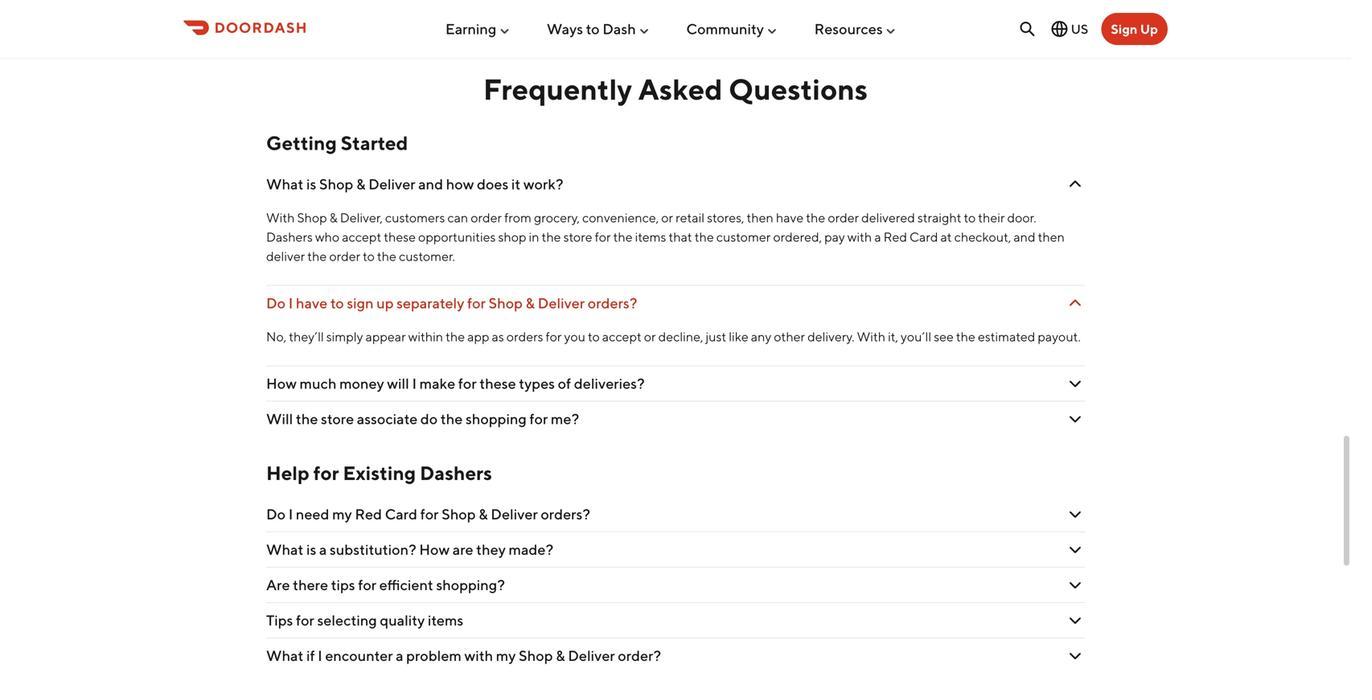 Task type: describe. For each thing, give the bounding box(es) containing it.
frequently
[[483, 72, 632, 106]]

the left the app at the left
[[446, 329, 465, 344]]

shop inside with shop & deliver, customers can order from grocery, convenience, or retail stores, then have the order delivered straight to their door. dashers who accept these opportunities shop in the store for the items that the customer ordered, pay with a red card at checkout, and then deliver the order to the customer.
[[297, 210, 327, 225]]

for right make
[[458, 375, 477, 392]]

do for do i have to sign up separately for shop & deliver orders?
[[266, 294, 286, 312]]

need
[[296, 506, 329, 523]]

straight
[[917, 210, 961, 225]]

orders
[[506, 329, 543, 344]]

encounter
[[325, 647, 393, 664]]

who
[[315, 229, 340, 245]]

existing
[[343, 462, 416, 485]]

chevron down image for orders?
[[1066, 505, 1085, 524]]

money
[[339, 375, 384, 392]]

shop
[[498, 229, 526, 245]]

1 horizontal spatial a
[[396, 647, 403, 664]]

& up orders
[[526, 294, 535, 312]]

stores,
[[707, 210, 744, 225]]

i up they'll
[[288, 294, 293, 312]]

opportunities
[[418, 229, 496, 245]]

do for do i need my red card for shop & deliver orders?
[[266, 506, 286, 523]]

1 horizontal spatial order
[[471, 210, 502, 225]]

for inside with shop & deliver, customers can order from grocery, convenience, or retail stores, then have the order delivered straight to their door. dashers who accept these opportunities shop in the store for the items that the customer ordered, pay with a red card at checkout, and then deliver the order to the customer.
[[595, 229, 611, 245]]

customer
[[716, 229, 771, 245]]

appear
[[366, 329, 406, 344]]

1 vertical spatial orders?
[[541, 506, 590, 523]]

the down convenience,
[[613, 229, 633, 245]]

1 horizontal spatial my
[[496, 647, 516, 664]]

dashers inside with shop & deliver, customers can order from grocery, convenience, or retail stores, then have the order delivered straight to their door. dashers who accept these opportunities shop in the store for the items that the customer ordered, pay with a red card at checkout, and then deliver the order to the customer.
[[266, 229, 313, 245]]

is for a
[[306, 541, 316, 558]]

if
[[306, 647, 315, 664]]

order?
[[618, 647, 661, 664]]

are
[[266, 576, 290, 594]]

problem
[[406, 647, 462, 664]]

0 horizontal spatial and
[[418, 175, 443, 193]]

help for existing dashers
[[266, 462, 492, 485]]

1 vertical spatial or
[[644, 329, 656, 344]]

of
[[558, 375, 571, 392]]

community link
[[686, 14, 778, 44]]

how
[[446, 175, 474, 193]]

chevron down image for deliver
[[1066, 294, 1085, 313]]

decline,
[[658, 329, 703, 344]]

estimated
[[978, 329, 1035, 344]]

tips for selecting quality items
[[266, 612, 463, 629]]

0 vertical spatial then
[[747, 210, 773, 225]]

and inside with shop & deliver, customers can order from grocery, convenience, or retail stores, then have the order delivered straight to their door. dashers who accept these opportunities shop in the store for the items that the customer ordered, pay with a red card at checkout, and then deliver the order to the customer.
[[1014, 229, 1035, 245]]

for right tips
[[358, 576, 376, 594]]

customers
[[385, 210, 445, 225]]

do
[[420, 410, 438, 427]]

questions
[[729, 72, 868, 106]]

made?
[[509, 541, 553, 558]]

the up "ordered,"
[[806, 210, 825, 225]]

you
[[564, 329, 585, 344]]

ways to dash link
[[547, 14, 650, 44]]

sign up button
[[1101, 13, 1168, 45]]

their
[[978, 210, 1005, 225]]

chevron down image for me?
[[1066, 409, 1085, 429]]

us
[[1071, 21, 1088, 37]]

resources link
[[814, 14, 897, 44]]

grocery,
[[534, 210, 580, 225]]

the right the see
[[956, 329, 975, 344]]

are
[[453, 541, 473, 558]]

for left me? in the left of the page
[[529, 410, 548, 427]]

globe line image
[[1050, 19, 1069, 39]]

from
[[504, 210, 531, 225]]

see
[[934, 329, 954, 344]]

will
[[387, 375, 409, 392]]

deliver up made?
[[491, 506, 538, 523]]

chevron down image for deliveries?
[[1066, 374, 1085, 393]]

shopping?
[[436, 576, 505, 594]]

payout.
[[1038, 329, 1081, 344]]

at
[[940, 229, 952, 245]]

as
[[492, 329, 504, 344]]

work?
[[523, 175, 563, 193]]

accept inside with shop & deliver, customers can order from grocery, convenience, or retail stores, then have the order delivered straight to their door. dashers who accept these opportunities shop in the store for the items that the customer ordered, pay with a red card at checkout, and then deliver the order to the customer.
[[342, 229, 381, 245]]

i left need
[[288, 506, 293, 523]]

will
[[266, 410, 293, 427]]

they
[[476, 541, 506, 558]]

what if i encounter a problem with my shop & deliver order?
[[266, 647, 661, 664]]

1 vertical spatial items
[[428, 612, 463, 629]]

or inside with shop & deliver, customers can order from grocery, convenience, or retail stores, then have the order delivered straight to their door. dashers who accept these opportunities shop in the store for the items that the customer ordered, pay with a red card at checkout, and then deliver the order to the customer.
[[661, 210, 673, 225]]

chevron down image for it
[[1066, 175, 1085, 194]]

4 chevron down image from the top
[[1066, 576, 1085, 595]]

types
[[519, 375, 555, 392]]

resources
[[814, 20, 883, 38]]

do i have to sign up separately for shop & deliver orders?
[[266, 294, 637, 312]]

the right do at left bottom
[[441, 410, 463, 427]]

checkout,
[[954, 229, 1011, 245]]

are there tips for efficient shopping?
[[266, 576, 505, 594]]

for right the tips
[[296, 612, 314, 629]]

for left you
[[546, 329, 562, 344]]

asked
[[638, 72, 723, 106]]

quality
[[380, 612, 425, 629]]

& up deliver,
[[356, 175, 365, 193]]

sign
[[1111, 21, 1137, 37]]

started
[[341, 131, 408, 154]]

1 vertical spatial with
[[857, 329, 885, 344]]

will the store associate do the shopping for me?
[[266, 410, 579, 427]]

app
[[467, 329, 489, 344]]

associate
[[357, 410, 418, 427]]

any
[[751, 329, 771, 344]]

that
[[669, 229, 692, 245]]



Task type: vqa. For each thing, say whether or not it's contained in the screenshot.
bottommost or
yes



Task type: locate. For each thing, give the bounding box(es) containing it.
0 vertical spatial a
[[874, 229, 881, 245]]

these up shopping
[[479, 375, 516, 392]]

0 vertical spatial these
[[384, 229, 416, 245]]

with up deliver
[[266, 210, 295, 225]]

0 horizontal spatial accept
[[342, 229, 381, 245]]

just
[[706, 329, 726, 344]]

store down the much
[[321, 410, 354, 427]]

1 vertical spatial have
[[296, 294, 327, 312]]

chevron down image
[[1066, 175, 1085, 194], [1066, 409, 1085, 429], [1066, 540, 1085, 559], [1066, 611, 1085, 630], [1066, 646, 1085, 666]]

how left are
[[419, 541, 450, 558]]

1 vertical spatial and
[[1014, 229, 1035, 245]]

up
[[376, 294, 394, 312]]

tips
[[331, 576, 355, 594]]

0 vertical spatial have
[[776, 210, 804, 225]]

card up what is a substitution? how are they made? at bottom left
[[385, 506, 417, 523]]

my
[[332, 506, 352, 523], [496, 647, 516, 664]]

deliver
[[368, 175, 415, 193], [538, 294, 585, 312], [491, 506, 538, 523], [568, 647, 615, 664]]

how
[[266, 375, 297, 392], [419, 541, 450, 558]]

1 horizontal spatial then
[[1038, 229, 1065, 245]]

accept right you
[[602, 329, 642, 344]]

0 vertical spatial how
[[266, 375, 297, 392]]

have inside with shop & deliver, customers can order from grocery, convenience, or retail stores, then have the order delivered straight to their door. dashers who accept these opportunities shop in the store for the items that the customer ordered, pay with a red card at checkout, and then deliver the order to the customer.
[[776, 210, 804, 225]]

1 horizontal spatial dashers
[[420, 462, 492, 485]]

pay
[[824, 229, 845, 245]]

deliver,
[[340, 210, 383, 225]]

0 horizontal spatial my
[[332, 506, 352, 523]]

0 vertical spatial and
[[418, 175, 443, 193]]

1 horizontal spatial with
[[847, 229, 872, 245]]

1 horizontal spatial or
[[661, 210, 673, 225]]

1 vertical spatial do
[[266, 506, 286, 523]]

1 chevron down image from the top
[[1066, 294, 1085, 313]]

delivery.
[[807, 329, 855, 344]]

1 horizontal spatial red
[[884, 229, 907, 245]]

5 chevron down image from the top
[[1066, 646, 1085, 666]]

0 horizontal spatial items
[[428, 612, 463, 629]]

earning link
[[445, 14, 511, 44]]

0 horizontal spatial red
[[355, 506, 382, 523]]

0 vertical spatial what
[[266, 175, 303, 193]]

dash
[[602, 20, 636, 38]]

order right can on the left top of page
[[471, 210, 502, 225]]

store
[[563, 229, 592, 245], [321, 410, 354, 427]]

red down delivered at the right top of the page
[[884, 229, 907, 245]]

make
[[419, 375, 455, 392]]

1 vertical spatial accept
[[602, 329, 642, 344]]

help
[[266, 462, 309, 485]]

community
[[686, 20, 764, 38]]

items
[[635, 229, 666, 245], [428, 612, 463, 629]]

to left sign
[[330, 294, 344, 312]]

the right that
[[695, 229, 714, 245]]

0 horizontal spatial store
[[321, 410, 354, 427]]

0 vertical spatial my
[[332, 506, 352, 523]]

0 horizontal spatial these
[[384, 229, 416, 245]]

no, they'll simply appear within the app as orders for you to accept or decline, just like any other delivery. with it, you'll see the estimated payout.
[[266, 329, 1081, 344]]

do up no,
[[266, 294, 286, 312]]

1 vertical spatial a
[[319, 541, 327, 558]]

with
[[847, 229, 872, 245], [464, 647, 493, 664]]

to left dash
[[586, 20, 600, 38]]

sign up
[[1111, 21, 1158, 37]]

3 chevron down image from the top
[[1066, 540, 1085, 559]]

2 vertical spatial a
[[396, 647, 403, 664]]

substitution?
[[330, 541, 416, 558]]

for up the app at the left
[[467, 294, 486, 312]]

frequently asked questions
[[483, 72, 868, 106]]

then up customer
[[747, 210, 773, 225]]

& up they
[[479, 506, 488, 523]]

a down need
[[319, 541, 327, 558]]

have up they'll
[[296, 294, 327, 312]]

ordered,
[[773, 229, 822, 245]]

it
[[511, 175, 521, 193]]

is
[[306, 175, 316, 193], [306, 541, 316, 558]]

can
[[447, 210, 468, 225]]

to left 'their'
[[964, 210, 976, 225]]

door.
[[1007, 210, 1036, 225]]

0 horizontal spatial or
[[644, 329, 656, 344]]

you'll
[[901, 329, 931, 344]]

with inside with shop & deliver, customers can order from grocery, convenience, or retail stores, then have the order delivered straight to their door. dashers who accept these opportunities shop in the store for the items that the customer ordered, pay with a red card at checkout, and then deliver the order to the customer.
[[266, 210, 295, 225]]

red up substitution?
[[355, 506, 382, 523]]

ways to dash
[[547, 20, 636, 38]]

with inside with shop & deliver, customers can order from grocery, convenience, or retail stores, then have the order delivered straight to their door. dashers who accept these opportunities shop in the store for the items that the customer ordered, pay with a red card at checkout, and then deliver the order to the customer.
[[847, 229, 872, 245]]

dashers
[[266, 229, 313, 245], [420, 462, 492, 485]]

& inside with shop & deliver, customers can order from grocery, convenience, or retail stores, then have the order delivered straight to their door. dashers who accept these opportunities shop in the store for the items that the customer ordered, pay with a red card at checkout, and then deliver the order to the customer.
[[329, 210, 338, 225]]

to down deliver,
[[363, 249, 375, 264]]

1 horizontal spatial accept
[[602, 329, 642, 344]]

to
[[586, 20, 600, 38], [964, 210, 976, 225], [363, 249, 375, 264], [330, 294, 344, 312], [588, 329, 600, 344]]

1 horizontal spatial store
[[563, 229, 592, 245]]

1 vertical spatial my
[[496, 647, 516, 664]]

getting started
[[266, 131, 408, 154]]

deliver left order?
[[568, 647, 615, 664]]

1 is from the top
[[306, 175, 316, 193]]

1 vertical spatial what
[[266, 541, 303, 558]]

does
[[477, 175, 508, 193]]

accept down deliver,
[[342, 229, 381, 245]]

1 horizontal spatial items
[[635, 229, 666, 245]]

within
[[408, 329, 443, 344]]

1 vertical spatial card
[[385, 506, 417, 523]]

how up will
[[266, 375, 297, 392]]

0 horizontal spatial a
[[319, 541, 327, 558]]

1 do from the top
[[266, 294, 286, 312]]

and down door.
[[1014, 229, 1035, 245]]

or left retail
[[661, 210, 673, 225]]

0 vertical spatial orders?
[[588, 294, 637, 312]]

1 horizontal spatial card
[[910, 229, 938, 245]]

0 horizontal spatial order
[[329, 249, 360, 264]]

in
[[529, 229, 539, 245]]

0 vertical spatial dashers
[[266, 229, 313, 245]]

accept
[[342, 229, 381, 245], [602, 329, 642, 344]]

the right will
[[296, 410, 318, 427]]

2 chevron down image from the top
[[1066, 409, 1085, 429]]

store inside with shop & deliver, customers can order from grocery, convenience, or retail stores, then have the order delivered straight to their door. dashers who accept these opportunities shop in the store for the items that the customer ordered, pay with a red card at checkout, and then deliver the order to the customer.
[[563, 229, 592, 245]]

1 horizontal spatial how
[[419, 541, 450, 558]]

1 horizontal spatial with
[[857, 329, 885, 344]]

1 vertical spatial with
[[464, 647, 493, 664]]

is down the getting
[[306, 175, 316, 193]]

with right pay
[[847, 229, 872, 245]]

1 vertical spatial then
[[1038, 229, 1065, 245]]

0 horizontal spatial with
[[464, 647, 493, 664]]

orders?
[[588, 294, 637, 312], [541, 506, 590, 523]]

the right in
[[542, 229, 561, 245]]

what down the getting
[[266, 175, 303, 193]]

sign
[[347, 294, 374, 312]]

what is shop & deliver and how does it work?
[[266, 175, 563, 193]]

2 is from the top
[[306, 541, 316, 558]]

card left at
[[910, 229, 938, 245]]

orders? up made?
[[541, 506, 590, 523]]

simply
[[326, 329, 363, 344]]

1 horizontal spatial and
[[1014, 229, 1035, 245]]

deliveries?
[[574, 375, 645, 392]]

1 horizontal spatial these
[[479, 375, 516, 392]]

much
[[300, 375, 337, 392]]

deliver up customers
[[368, 175, 415, 193]]

& up who
[[329, 210, 338, 225]]

what for what if i encounter a problem with my shop & deliver order?
[[266, 647, 303, 664]]

up
[[1140, 21, 1158, 37]]

it,
[[888, 329, 898, 344]]

items left that
[[635, 229, 666, 245]]

1 vertical spatial how
[[419, 541, 450, 558]]

red inside with shop & deliver, customers can order from grocery, convenience, or retail stores, then have the order delivered straight to their door. dashers who accept these opportunities shop in the store for the items that the customer ordered, pay with a red card at checkout, and then deliver the order to the customer.
[[884, 229, 907, 245]]

order
[[471, 210, 502, 225], [828, 210, 859, 225], [329, 249, 360, 264]]

0 horizontal spatial how
[[266, 375, 297, 392]]

is up there
[[306, 541, 316, 558]]

2 chevron down image from the top
[[1066, 374, 1085, 393]]

store down grocery,
[[563, 229, 592, 245]]

2 what from the top
[[266, 541, 303, 558]]

a inside with shop & deliver, customers can order from grocery, convenience, or retail stores, then have the order delivered straight to their door. dashers who accept these opportunities shop in the store for the items that the customer ordered, pay with a red card at checkout, and then deliver the order to the customer.
[[874, 229, 881, 245]]

1 vertical spatial red
[[355, 506, 382, 523]]

have up "ordered,"
[[776, 210, 804, 225]]

and left how
[[418, 175, 443, 193]]

i right will
[[412, 375, 417, 392]]

my right problem
[[496, 647, 516, 664]]

what
[[266, 175, 303, 193], [266, 541, 303, 558], [266, 647, 303, 664]]

separately
[[397, 294, 464, 312]]

0 vertical spatial red
[[884, 229, 907, 245]]

order down who
[[329, 249, 360, 264]]

orders? up no, they'll simply appear within the app as orders for you to accept or decline, just like any other delivery. with it, you'll see the estimated payout.
[[588, 294, 637, 312]]

customer.
[[399, 249, 455, 264]]

0 horizontal spatial card
[[385, 506, 417, 523]]

is for shop
[[306, 175, 316, 193]]

items up problem
[[428, 612, 463, 629]]

deliver up you
[[538, 294, 585, 312]]

what up are
[[266, 541, 303, 558]]

convenience,
[[582, 210, 659, 225]]

then right the checkout,
[[1038, 229, 1065, 245]]

with left it, on the right of page
[[857, 329, 885, 344]]

for right help
[[313, 462, 339, 485]]

the down who
[[307, 249, 327, 264]]

&
[[356, 175, 365, 193], [329, 210, 338, 225], [526, 294, 535, 312], [479, 506, 488, 523], [556, 647, 565, 664]]

dashers up deliver
[[266, 229, 313, 245]]

0 vertical spatial with
[[266, 210, 295, 225]]

these inside with shop & deliver, customers can order from grocery, convenience, or retail stores, then have the order delivered straight to their door. dashers who accept these opportunities shop in the store for the items that the customer ordered, pay with a red card at checkout, and then deliver the order to the customer.
[[384, 229, 416, 245]]

to right you
[[588, 329, 600, 344]]

0 vertical spatial do
[[266, 294, 286, 312]]

other
[[774, 329, 805, 344]]

chevron down image
[[1066, 294, 1085, 313], [1066, 374, 1085, 393], [1066, 505, 1085, 524], [1066, 576, 1085, 595]]

0 vertical spatial store
[[563, 229, 592, 245]]

3 what from the top
[[266, 647, 303, 664]]

like
[[729, 329, 748, 344]]

do i need my red card for shop & deliver orders?
[[266, 506, 590, 523]]

with
[[266, 210, 295, 225], [857, 329, 885, 344]]

there
[[293, 576, 328, 594]]

a left problem
[[396, 647, 403, 664]]

these down customers
[[384, 229, 416, 245]]

efficient
[[379, 576, 433, 594]]

tips
[[266, 612, 293, 629]]

for
[[595, 229, 611, 245], [467, 294, 486, 312], [546, 329, 562, 344], [458, 375, 477, 392], [529, 410, 548, 427], [313, 462, 339, 485], [420, 506, 439, 523], [358, 576, 376, 594], [296, 612, 314, 629]]

selecting
[[317, 612, 377, 629]]

0 vertical spatial accept
[[342, 229, 381, 245]]

1 vertical spatial these
[[479, 375, 516, 392]]

card inside with shop & deliver, customers can order from grocery, convenience, or retail stores, then have the order delivered straight to their door. dashers who accept these opportunities shop in the store for the items that the customer ordered, pay with a red card at checkout, and then deliver the order to the customer.
[[910, 229, 938, 245]]

what left if
[[266, 647, 303, 664]]

for up what is a substitution? how are they made? at bottom left
[[420, 506, 439, 523]]

to inside the ways to dash link
[[586, 20, 600, 38]]

1 chevron down image from the top
[[1066, 175, 1085, 194]]

4 chevron down image from the top
[[1066, 611, 1085, 630]]

and
[[418, 175, 443, 193], [1014, 229, 1035, 245]]

or left decline,
[[644, 329, 656, 344]]

0 vertical spatial with
[[847, 229, 872, 245]]

me?
[[551, 410, 579, 427]]

dashers up do i need my red card for shop & deliver orders?
[[420, 462, 492, 485]]

retail
[[676, 210, 705, 225]]

chevron down image for shop
[[1066, 646, 1085, 666]]

1 vertical spatial dashers
[[420, 462, 492, 485]]

with shop & deliver, customers can order from grocery, convenience, or retail stores, then have the order delivered straight to their door. dashers who accept these opportunities shop in the store for the items that the customer ordered, pay with a red card at checkout, and then deliver the order to the customer.
[[266, 210, 1065, 264]]

they'll
[[289, 329, 324, 344]]

1 vertical spatial store
[[321, 410, 354, 427]]

1 horizontal spatial have
[[776, 210, 804, 225]]

do left need
[[266, 506, 286, 523]]

2 do from the top
[[266, 506, 286, 523]]

3 chevron down image from the top
[[1066, 505, 1085, 524]]

2 horizontal spatial order
[[828, 210, 859, 225]]

i right if
[[318, 647, 322, 664]]

0 horizontal spatial with
[[266, 210, 295, 225]]

a
[[874, 229, 881, 245], [319, 541, 327, 558], [396, 647, 403, 664]]

with right problem
[[464, 647, 493, 664]]

have
[[776, 210, 804, 225], [296, 294, 327, 312]]

0 horizontal spatial then
[[747, 210, 773, 225]]

2 vertical spatial what
[[266, 647, 303, 664]]

my right need
[[332, 506, 352, 523]]

0 vertical spatial is
[[306, 175, 316, 193]]

0 horizontal spatial dashers
[[266, 229, 313, 245]]

i
[[288, 294, 293, 312], [412, 375, 417, 392], [288, 506, 293, 523], [318, 647, 322, 664]]

the left customer.
[[377, 249, 396, 264]]

& left order?
[[556, 647, 565, 664]]

what for what is shop & deliver and how does it work?
[[266, 175, 303, 193]]

for down convenience,
[[595, 229, 611, 245]]

shop
[[319, 175, 353, 193], [297, 210, 327, 225], [489, 294, 523, 312], [442, 506, 476, 523], [519, 647, 553, 664]]

0 vertical spatial card
[[910, 229, 938, 245]]

0 vertical spatial or
[[661, 210, 673, 225]]

earning
[[445, 20, 496, 38]]

0 horizontal spatial have
[[296, 294, 327, 312]]

0 vertical spatial items
[[635, 229, 666, 245]]

items inside with shop & deliver, customers can order from grocery, convenience, or retail stores, then have the order delivered straight to their door. dashers who accept these opportunities shop in the store for the items that the customer ordered, pay with a red card at checkout, and then deliver the order to the customer.
[[635, 229, 666, 245]]

order up pay
[[828, 210, 859, 225]]

ways
[[547, 20, 583, 38]]

1 what from the top
[[266, 175, 303, 193]]

1 vertical spatial is
[[306, 541, 316, 558]]

2 horizontal spatial a
[[874, 229, 881, 245]]

a down delivered at the right top of the page
[[874, 229, 881, 245]]

what for what is a substitution? how are they made?
[[266, 541, 303, 558]]

delivered
[[861, 210, 915, 225]]



